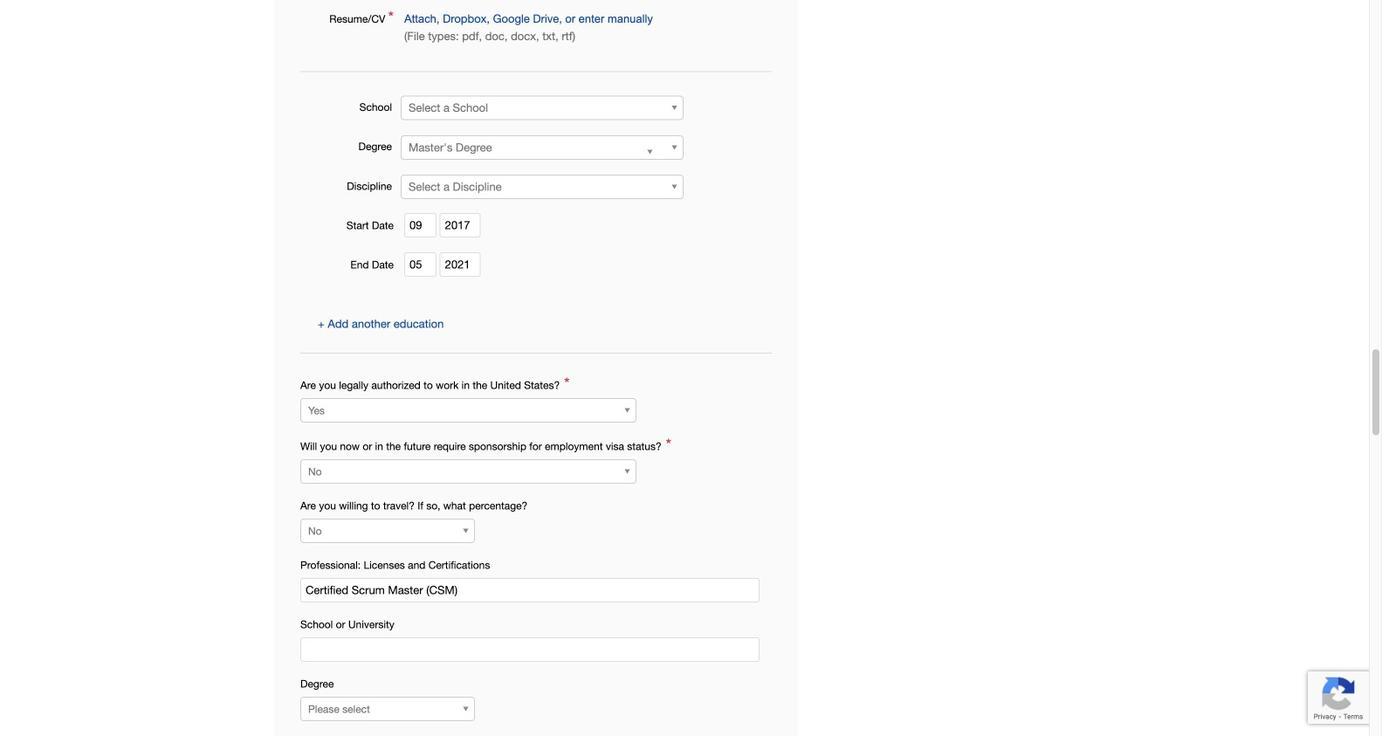 Task type: locate. For each thing, give the bounding box(es) containing it.
None text field
[[300, 578, 760, 602]]

None text field
[[300, 637, 760, 662]]

Education End Year text field
[[440, 252, 481, 277]]

Education Start Month text field
[[404, 213, 437, 237]]



Task type: describe. For each thing, give the bounding box(es) containing it.
Education Start Year text field
[[440, 213, 481, 237]]

Education End Month text field
[[404, 252, 437, 277]]



Task type: vqa. For each thing, say whether or not it's contained in the screenshot.
Education Start Month text box
yes



